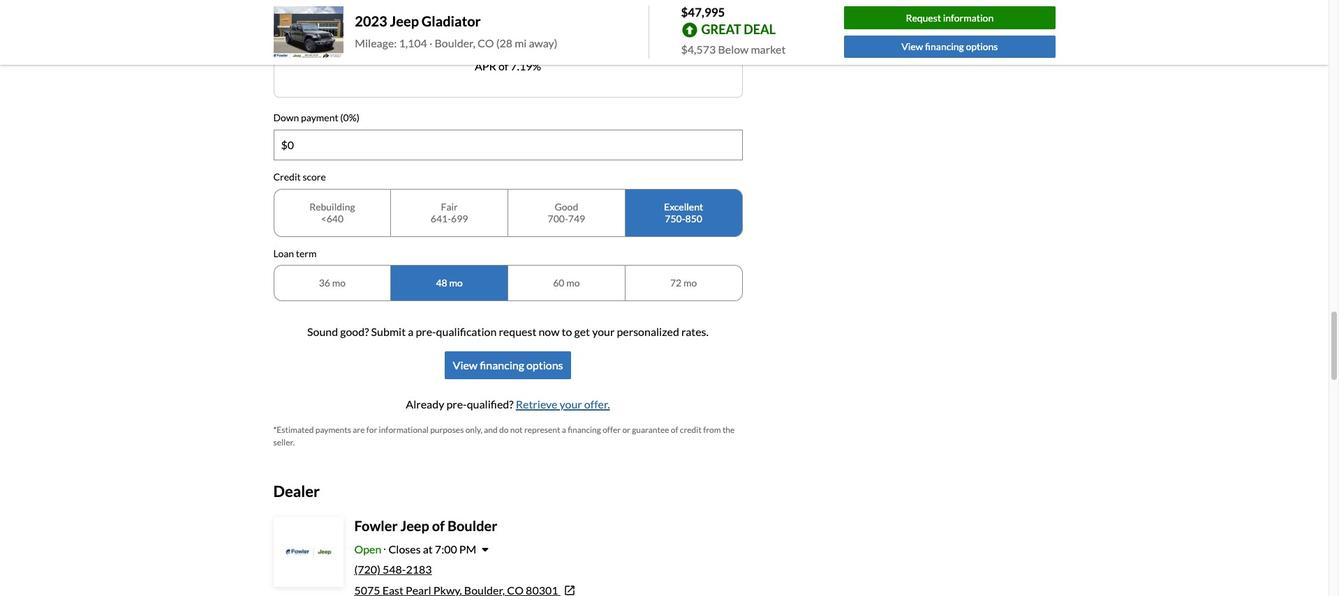 Task type: locate. For each thing, give the bounding box(es) containing it.
mo right 60
[[566, 278, 580, 289]]

a right represent
[[562, 425, 566, 436]]

0 horizontal spatial financing
[[480, 359, 524, 372]]

Down payment (0%) text field
[[274, 130, 742, 160]]

0 vertical spatial view financing options
[[901, 41, 998, 53]]

caret down image
[[482, 544, 489, 556]]

mo right 72
[[683, 278, 697, 289]]

2 vertical spatial financing
[[568, 425, 601, 436]]

1 vertical spatial financing
[[480, 359, 524, 372]]

represent
[[524, 425, 560, 436]]

view financing options button down sound good? submit a pre-qualification request now to get your personalized rates.
[[444, 352, 571, 380]]

1 horizontal spatial your
[[592, 325, 615, 339]]

jeep for fowler
[[400, 518, 429, 535]]

deal
[[744, 21, 776, 37]]

0 horizontal spatial view financing options
[[453, 359, 563, 372]]

72 mo
[[670, 278, 697, 289]]

open closes at 7:00 pm
[[354, 543, 476, 557]]

options for the bottommost view financing options button
[[526, 359, 563, 372]]

1 vertical spatial a
[[562, 425, 566, 436]]

view financing options down sound good? submit a pre-qualification request now to get your personalized rates.
[[453, 359, 563, 372]]

36 mo
[[319, 278, 346, 289]]

·
[[429, 37, 432, 50]]

$4,573 below market
[[681, 42, 786, 56]]

options down information on the right top of the page
[[966, 41, 998, 53]]

to
[[562, 325, 572, 339]]

view for the bottommost view financing options button
[[453, 359, 478, 372]]

view financing options for top view financing options button
[[901, 41, 998, 53]]

mo
[[332, 278, 346, 289], [449, 278, 463, 289], [566, 278, 580, 289], [683, 278, 697, 289]]

pre- up purposes
[[446, 398, 467, 411]]

dealer
[[273, 482, 320, 501]]

0 vertical spatial your
[[592, 325, 615, 339]]

1 horizontal spatial view financing options button
[[844, 36, 1055, 58]]

699
[[451, 213, 468, 225]]

pm
[[459, 543, 476, 557]]

below
[[718, 42, 749, 56]]

850
[[685, 213, 702, 225]]

fowler jeep of boulder
[[354, 518, 497, 535]]

options down now at the bottom left of the page
[[526, 359, 563, 372]]

of
[[498, 59, 508, 73], [671, 425, 678, 436], [432, 518, 445, 535]]

seller.
[[273, 438, 295, 448]]

view down request
[[901, 41, 923, 53]]

sound
[[307, 325, 338, 339]]

options for top view financing options button
[[966, 41, 998, 53]]

options
[[966, 41, 998, 53], [526, 359, 563, 372]]

jeep for 2023
[[390, 13, 419, 30]]

2 vertical spatial of
[[432, 518, 445, 535]]

1 vertical spatial your
[[560, 398, 582, 411]]

1 vertical spatial options
[[526, 359, 563, 372]]

0 vertical spatial jeep
[[390, 13, 419, 30]]

offer
[[603, 425, 621, 436]]

1 horizontal spatial options
[[966, 41, 998, 53]]

0 horizontal spatial view
[[453, 359, 478, 372]]

now
[[539, 325, 560, 339]]

mo for 60 mo
[[566, 278, 580, 289]]

mo right 36
[[332, 278, 346, 289]]

personalized
[[617, 325, 679, 339]]

jeep up 1,104 on the left
[[390, 13, 419, 30]]

fowler jeep of boulder image
[[275, 520, 342, 587]]

request
[[906, 12, 941, 24]]

the
[[723, 425, 735, 436]]

score
[[303, 171, 326, 183]]

excellent 750-850
[[664, 201, 703, 225]]

of left 'credit'
[[671, 425, 678, 436]]

0 horizontal spatial pre-
[[416, 325, 436, 339]]

(0%)
[[340, 112, 359, 124]]

your right get
[[592, 325, 615, 339]]

mo for 48 mo
[[449, 278, 463, 289]]

jeep inside the 2023 jeep gladiator mileage: 1,104 · boulder, co (28 mi away)
[[390, 13, 419, 30]]

down payment (0%)
[[273, 112, 359, 124]]

1,104
[[399, 37, 427, 50]]

great deal
[[701, 21, 776, 37]]

0 vertical spatial pre-
[[416, 325, 436, 339]]

view down qualification
[[453, 359, 478, 372]]

rates.
[[681, 325, 709, 339]]

financing down sound good? submit a pre-qualification request now to get your personalized rates.
[[480, 359, 524, 372]]

72
[[670, 278, 682, 289]]

down
[[273, 112, 299, 124]]

0 vertical spatial of
[[498, 59, 508, 73]]

financing left offer
[[568, 425, 601, 436]]

1 vertical spatial view financing options button
[[444, 352, 571, 380]]

not
[[510, 425, 523, 436]]

1 horizontal spatial pre-
[[446, 398, 467, 411]]

credit
[[273, 171, 301, 183]]

view financing options
[[901, 41, 998, 53], [453, 359, 563, 372]]

est
[[559, 34, 574, 47]]

0 vertical spatial financing
[[925, 41, 964, 53]]

mo right the 48
[[449, 278, 463, 289]]

pre- right submit
[[416, 325, 436, 339]]

0 horizontal spatial of
[[432, 518, 445, 535]]

of up 7:00
[[432, 518, 445, 535]]

0 vertical spatial options
[[966, 41, 998, 53]]

1 vertical spatial view financing options
[[453, 359, 563, 372]]

0 horizontal spatial view financing options button
[[444, 352, 571, 380]]

1 horizontal spatial view financing options
[[901, 41, 998, 53]]

of right apr
[[498, 59, 508, 73]]

*estimated
[[273, 425, 314, 436]]

rebuilding
[[309, 201, 355, 213]]

0 horizontal spatial a
[[408, 325, 414, 339]]

your left offer.
[[560, 398, 582, 411]]

a
[[408, 325, 414, 339], [562, 425, 566, 436]]

7:00
[[435, 543, 457, 557]]

view for top view financing options button
[[901, 41, 923, 53]]

548-
[[383, 564, 406, 577]]

0 horizontal spatial your
[[560, 398, 582, 411]]

0 vertical spatial view
[[901, 41, 923, 53]]

financing for top view financing options button
[[925, 41, 964, 53]]

open
[[354, 543, 381, 557]]

0 horizontal spatial options
[[526, 359, 563, 372]]

0 vertical spatial view financing options button
[[844, 36, 1055, 58]]

pre-
[[416, 325, 436, 339], [446, 398, 467, 411]]

750-
[[665, 213, 685, 225]]

2 horizontal spatial of
[[671, 425, 678, 436]]

mi
[[515, 37, 527, 50]]

1 mo from the left
[[332, 278, 346, 289]]

financing down the "request information" button
[[925, 41, 964, 53]]

641-
[[431, 213, 451, 225]]

jeep up open closes at 7:00 pm
[[400, 518, 429, 535]]

mileage:
[[355, 37, 397, 50]]

1 horizontal spatial view
[[901, 41, 923, 53]]

view
[[901, 41, 923, 53], [453, 359, 478, 372]]

a right submit
[[408, 325, 414, 339]]

view financing options button
[[844, 36, 1055, 58], [444, 352, 571, 380]]

mo for 36 mo
[[332, 278, 346, 289]]

for
[[366, 425, 377, 436]]

view financing options button down the "request information" button
[[844, 36, 1055, 58]]

60 mo
[[553, 278, 580, 289]]

are
[[353, 425, 365, 436]]

1 vertical spatial jeep
[[400, 518, 429, 535]]

guarantee
[[632, 425, 669, 436]]

2 horizontal spatial financing
[[925, 41, 964, 53]]

view financing options down the "request information" button
[[901, 41, 998, 53]]

request information
[[906, 12, 994, 24]]

1 vertical spatial view
[[453, 359, 478, 372]]

away)
[[529, 37, 558, 50]]

1 vertical spatial of
[[671, 425, 678, 436]]

3 mo from the left
[[566, 278, 580, 289]]

financing for the bottommost view financing options button
[[480, 359, 524, 372]]

4 mo from the left
[[683, 278, 697, 289]]

*estimated payments are for informational purposes only, and do not represent a financing offer or guarantee of credit from the seller.
[[273, 425, 735, 448]]

qualification
[[436, 325, 497, 339]]

1 horizontal spatial financing
[[568, 425, 601, 436]]

your
[[592, 325, 615, 339], [560, 398, 582, 411]]

retrieve your offer. link
[[516, 398, 610, 411]]

fowler jeep of boulder link
[[354, 518, 497, 535]]

1 horizontal spatial a
[[562, 425, 566, 436]]

jeep
[[390, 13, 419, 30], [400, 518, 429, 535]]

2 mo from the left
[[449, 278, 463, 289]]



Task type: describe. For each thing, give the bounding box(es) containing it.
sound good? submit a pre-qualification request now to get your personalized rates.
[[307, 325, 709, 339]]

apr
[[475, 59, 496, 73]]

submit
[[371, 325, 406, 339]]

(720) 548-2183 link
[[354, 564, 432, 577]]

excellent
[[664, 201, 703, 213]]

7.19%
[[511, 59, 541, 73]]

great
[[701, 21, 741, 37]]

get
[[574, 325, 590, 339]]

good
[[555, 201, 578, 213]]

2183
[[406, 564, 432, 577]]

or
[[622, 425, 630, 436]]

2023 jeep gladiator image
[[273, 6, 344, 59]]

already pre-qualified? retrieve your offer.
[[406, 398, 610, 411]]

1 vertical spatial pre-
[[446, 398, 467, 411]]

good 700-749
[[548, 201, 585, 225]]

and
[[484, 425, 498, 436]]

term
[[296, 248, 317, 259]]

loan
[[273, 248, 294, 259]]

view financing options for the bottommost view financing options button
[[453, 359, 563, 372]]

$4,573
[[681, 42, 716, 56]]

1 horizontal spatial of
[[498, 59, 508, 73]]

/mo
[[538, 34, 557, 47]]

$1,256 /mo est
[[427, 11, 574, 52]]

$1,256
[[427, 11, 536, 52]]

mo for 72 mo
[[683, 278, 697, 289]]

gladiator
[[422, 13, 481, 30]]

purposes
[[430, 425, 464, 436]]

credit
[[680, 425, 702, 436]]

fair 641-699
[[431, 201, 468, 225]]

loan term
[[273, 248, 317, 259]]

apr of 7.19%
[[475, 59, 541, 73]]

only,
[[465, 425, 482, 436]]

offer.
[[584, 398, 610, 411]]

2023 jeep gladiator mileage: 1,104 · boulder, co (28 mi away)
[[355, 13, 558, 50]]

good?
[[340, 325, 369, 339]]

from
[[703, 425, 721, 436]]

of inside '*estimated payments are for informational purposes only, and do not represent a financing offer or guarantee of credit from the seller.'
[[671, 425, 678, 436]]

749
[[568, 213, 585, 225]]

a inside '*estimated payments are for informational purposes only, and do not represent a financing offer or guarantee of credit from the seller.'
[[562, 425, 566, 436]]

fowler
[[354, 518, 398, 535]]

0 vertical spatial a
[[408, 325, 414, 339]]

$47,995
[[681, 5, 725, 20]]

payment
[[301, 112, 338, 124]]

(720) 548-2183
[[354, 564, 432, 577]]

<640
[[321, 213, 344, 225]]

48 mo
[[436, 278, 463, 289]]

already
[[406, 398, 444, 411]]

credit score
[[273, 171, 326, 183]]

boulder
[[447, 518, 497, 535]]

2023
[[355, 13, 387, 30]]

700-
[[548, 213, 568, 225]]

boulder,
[[435, 37, 475, 50]]

request information button
[[844, 6, 1055, 29]]

qualified?
[[467, 398, 514, 411]]

36
[[319, 278, 330, 289]]

information
[[943, 12, 994, 24]]

(28
[[496, 37, 513, 50]]

do
[[499, 425, 509, 436]]

60
[[553, 278, 564, 289]]

financing inside '*estimated payments are for informational purposes only, and do not represent a financing offer or guarantee of credit from the seller.'
[[568, 425, 601, 436]]

market
[[751, 42, 786, 56]]

payments
[[315, 425, 351, 436]]

rebuilding <640
[[309, 201, 355, 225]]

closes
[[388, 543, 421, 557]]

48
[[436, 278, 447, 289]]

co
[[477, 37, 494, 50]]

retrieve
[[516, 398, 557, 411]]

request
[[499, 325, 536, 339]]

informational
[[379, 425, 429, 436]]



Task type: vqa. For each thing, say whether or not it's contained in the screenshot.
"at"
yes



